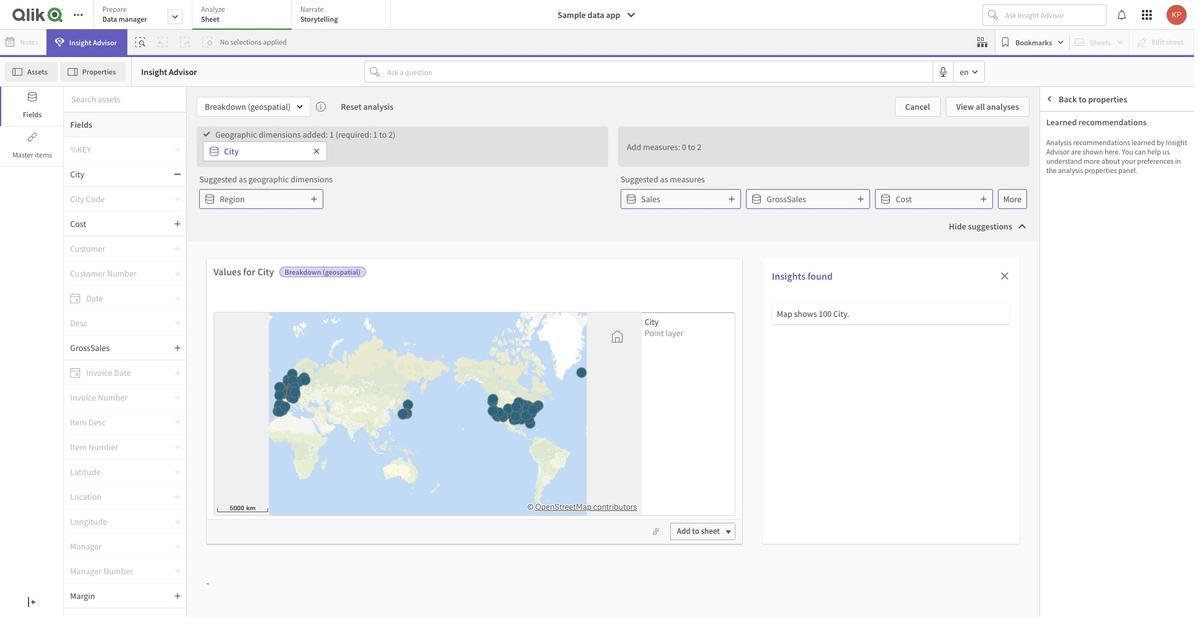 Task type: describe. For each thing, give the bounding box(es) containing it.
us
[[1163, 147, 1170, 156]]

1 vertical spatial (geospatial)
[[323, 268, 361, 277]]

openstreetmap contributors link
[[535, 502, 637, 513]]

hidden recommendations button
[[1041, 112, 1195, 143]]

sales
[[641, 194, 661, 205]]

grosssales inside grosssales menu item
[[70, 342, 110, 354]]

analyze sheet
[[201, 4, 225, 24]]

general properties
[[1047, 94, 1117, 105]]

hide
[[949, 221, 967, 232]]

panel.
[[1119, 166, 1138, 175]]

by
[[1157, 138, 1165, 147]]

0 horizontal spatial fields
[[23, 110, 42, 119]]

master items
[[12, 150, 52, 160]]

items
[[35, 150, 52, 160]]

(geospatial) inside popup button
[[248, 101, 291, 112]]

grosssales button inside grosssales menu item
[[64, 342, 174, 354]]

1 1 from the left
[[330, 129, 334, 140]]

explore for explore the data
[[402, 359, 435, 371]]

Search assets text field
[[64, 88, 186, 111]]

and
[[781, 402, 795, 414]]

insight down smart search image
[[141, 66, 167, 77]]

values
[[214, 266, 241, 278]]

. save any insights you discover to this sheet.
[[375, 417, 499, 447]]

add for add to sheet
[[677, 527, 691, 537]]

1 horizontal spatial sheet
[[757, 385, 776, 396]]

choose an option below to get started adding to this sheet...
[[411, 215, 783, 235]]

more
[[1004, 194, 1022, 205]]

can inside analysis recommendations learned by insight advisor are shown here. you can help us understand more about your preferences in the analysis properties panel.
[[1135, 147, 1146, 156]]

your inside analysis recommendations learned by insight advisor are shown here. you can help us understand more about your preferences in the analysis properties panel.
[[1122, 156, 1136, 166]]

edit sheet
[[742, 385, 776, 396]]

deselect field image
[[313, 147, 320, 155]]

be
[[603, 419, 612, 430]]

data up 'or'
[[453, 359, 472, 371]]

0 vertical spatial cost
[[896, 194, 912, 205]]

app
[[606, 9, 621, 20]]

properties inside analysis recommendations learned by insight advisor are shown here. you can help us understand more about your preferences in the analysis properties panel.
[[1085, 166, 1117, 175]]

new inside to start creating visualizations and build your new sheet.
[[747, 419, 762, 430]]

sheet. for this
[[477, 436, 499, 447]]

to inside . any found insights can be saved to this sheet.
[[637, 419, 644, 430]]

sheet
[[201, 14, 220, 24]]

suggestions
[[968, 221, 1013, 232]]

insight advisor inside dropdown button
[[69, 38, 117, 47]]

have
[[561, 359, 583, 371]]

analytics
[[763, 359, 802, 371]]

let
[[476, 384, 486, 395]]

0 vertical spatial for
[[243, 266, 255, 278]]

explore your data directly or let qlik generate insights for you with
[[373, 384, 502, 412]]

understand
[[1047, 156, 1083, 166]]

sheet. for new
[[764, 419, 786, 430]]

directly
[[438, 384, 465, 395]]

to inside button
[[692, 527, 700, 537]]

1 horizontal spatial cost button
[[876, 189, 993, 209]]

help
[[1148, 147, 1162, 156]]

2 vertical spatial insight advisor
[[401, 418, 452, 428]]

explore for explore your data directly or let qlik generate insights for you with
[[373, 384, 400, 395]]

back
[[1059, 93, 1077, 105]]

explore the data
[[402, 359, 472, 371]]

margin menu item
[[64, 584, 186, 609]]

. for question?
[[636, 401, 638, 412]]

data inside explore your data directly or let qlik generate insights for you with
[[420, 384, 436, 395]]

started
[[603, 215, 647, 235]]

analysis inside analysis recommendations learned by insight advisor are shown here. you can help us understand more about your preferences in the analysis properties panel.
[[1059, 166, 1084, 175]]

you inside . save any insights you discover to this sheet.
[[405, 436, 419, 447]]

insight right ask
[[578, 402, 601, 412]]

recommendations inside analysis recommendations learned by insight advisor are shown here. you can help us understand more about your preferences in the analysis properties panel.
[[1074, 138, 1131, 147]]

cost menu item
[[64, 212, 186, 237]]

create new analytics
[[713, 359, 802, 371]]

0 horizontal spatial the
[[437, 359, 451, 371]]

properties button
[[60, 62, 126, 82]]

assets button
[[5, 62, 58, 82]]

choose an option below to get started adding to this sheet... application
[[0, 0, 1195, 618]]

back to properties
[[1059, 93, 1128, 105]]

with
[[474, 400, 490, 412]]

map
[[777, 309, 793, 320]]

0 vertical spatial learned
[[1047, 117, 1077, 128]]

margin button
[[64, 591, 174, 602]]

menu inside choose an option below to get started adding to this sheet... application
[[64, 137, 186, 617]]

add to sheet button
[[670, 523, 736, 541]]

below
[[523, 215, 561, 235]]

geographic dimensions added: 1 (required: 1 to 2)
[[215, 129, 396, 140]]

1 horizontal spatial found
[[808, 270, 833, 283]]

build
[[797, 402, 816, 414]]

city inside city point layer
[[645, 317, 659, 328]]

qlik
[[487, 384, 502, 395]]

suggested as geographic dimensions
[[199, 174, 333, 185]]

Ask a question text field
[[385, 62, 933, 82]]

city.
[[834, 309, 850, 320]]

generate
[[384, 400, 416, 412]]

insights inside . any found insights can be saved to this sheet.
[[558, 419, 587, 430]]

ask insight advisor
[[564, 402, 628, 412]]

a
[[585, 359, 590, 371]]

applied
[[263, 37, 287, 47]]

sheet. inside . any found insights can be saved to this sheet.
[[586, 436, 608, 447]]

an
[[461, 215, 476, 235]]

view disabled image
[[1047, 122, 1057, 132]]

hide suggestions button
[[939, 217, 1035, 237]]

suggested for region
[[199, 174, 237, 185]]

tab list inside choose an option below to get started adding to this sheet... application
[[93, 0, 396, 31]]

cost inside menu item
[[70, 218, 86, 229]]

insights up ask insight advisor
[[570, 384, 598, 395]]

insights inside . save any insights you discover to this sheet.
[[375, 436, 403, 447]]

add for add measures: 0 to 2
[[627, 141, 641, 152]]

added:
[[303, 129, 328, 140]]

shows
[[794, 309, 817, 320]]

0 vertical spatial learned recommendations
[[1047, 117, 1147, 128]]

question?
[[592, 359, 634, 371]]

learned recommendations button
[[1041, 143, 1195, 174]]

1 horizontal spatial fields
[[70, 119, 92, 130]]

any
[[483, 417, 497, 429]]

analyses
[[987, 101, 1019, 112]]

suggested as measures
[[621, 174, 705, 185]]

recommendations up learned
[[1094, 122, 1162, 133]]

selections tool image
[[978, 37, 988, 47]]

as for geographic
[[239, 174, 247, 185]]

1 master items button from the left
[[0, 127, 63, 166]]

get
[[580, 215, 600, 235]]

in inside analysis recommendations learned by insight advisor are shown here. you can help us understand more about your preferences in the analysis properties panel.
[[1176, 156, 1182, 166]]

geographic
[[215, 129, 257, 140]]

shown
[[1083, 147, 1104, 156]]

insight inside analysis recommendations learned by insight advisor are shown here. you can help us understand more about your preferences in the analysis properties panel.
[[1166, 138, 1188, 147]]

. any found insights can be saved to this sheet.
[[535, 401, 660, 447]]

measures
[[670, 174, 705, 185]]

insights inside explore your data directly or let qlik generate insights for you with
[[417, 400, 446, 412]]

hide suggestions
[[949, 221, 1013, 232]]

insight advisor button
[[46, 29, 128, 55]]

visualizations
[[730, 402, 780, 414]]

reset analysis button
[[331, 97, 404, 117]]

grosssales menu item
[[64, 336, 186, 361]]

learned
[[1132, 138, 1156, 147]]

data
[[102, 14, 117, 24]]

analysis inside button
[[363, 101, 394, 112]]

suggested for sales
[[621, 174, 659, 185]]

cost button inside cost menu item
[[64, 218, 174, 229]]

measures:
[[643, 141, 680, 152]]

insights
[[772, 270, 806, 283]]

to inside . save any insights you discover to this sheet.
[[453, 436, 460, 447]]

you
[[1122, 147, 1134, 156]]

find
[[535, 384, 551, 395]]

properties
[[82, 67, 116, 76]]

sheet inside add to sheet button
[[701, 527, 720, 537]]

your inside explore your data directly or let qlik generate insights for you with
[[401, 384, 418, 395]]

1 horizontal spatial city button
[[204, 142, 307, 160]]

1 vertical spatial dimensions
[[291, 174, 333, 185]]

learned inside button
[[1067, 153, 1097, 164]]

city point layer
[[645, 317, 684, 339]]

cancel
[[906, 101, 930, 112]]

the inside analysis recommendations learned by insight advisor are shown here. you can help us understand more about your preferences in the analysis properties panel.
[[1047, 166, 1057, 175]]



Task type: locate. For each thing, give the bounding box(es) containing it.
save
[[464, 417, 482, 429]]

0 vertical spatial breakdown
[[205, 101, 246, 112]]

1 vertical spatial this
[[646, 419, 660, 430]]

1 horizontal spatial suggested
[[621, 174, 659, 185]]

sheet. down and
[[764, 419, 786, 430]]

this left sheet...
[[712, 215, 735, 235]]

as for measures
[[660, 174, 668, 185]]

0 horizontal spatial can
[[588, 419, 601, 430]]

0 horizontal spatial .
[[460, 417, 463, 429]]

fields down search assets text field
[[70, 119, 92, 130]]

0 vertical spatial found
[[808, 270, 833, 283]]

1 horizontal spatial as
[[660, 174, 668, 185]]

0 vertical spatial sheet
[[757, 385, 776, 396]]

0 vertical spatial the
[[1047, 166, 1057, 175]]

margin
[[70, 591, 95, 602]]

breakdown right values for city at the left
[[285, 268, 321, 277]]

0 vertical spatial in
[[1176, 156, 1182, 166]]

1 vertical spatial breakdown
[[285, 268, 321, 277]]

this inside . any found insights can be saved to this sheet.
[[646, 419, 660, 430]]

0 horizontal spatial suggested
[[199, 174, 237, 185]]

1 horizontal spatial grosssales button
[[746, 189, 871, 209]]

preferences
[[1138, 156, 1174, 166]]

the up directly
[[437, 359, 451, 371]]

this down any at the bottom right of the page
[[646, 419, 660, 430]]

this inside . save any insights you discover to this sheet.
[[462, 436, 475, 447]]

1 as from the left
[[239, 174, 247, 185]]

help image
[[1117, 96, 1134, 103]]

contributors
[[593, 502, 637, 513]]

the down "small" image
[[1047, 166, 1057, 175]]

1 horizontal spatial .
[[636, 401, 638, 412]]

region
[[220, 194, 245, 205]]

dimensions left added:
[[259, 129, 301, 140]]

1 horizontal spatial in
[[1176, 156, 1182, 166]]

insights found
[[772, 270, 833, 283]]

explore up generate
[[373, 384, 400, 395]]

2 vertical spatial your
[[729, 419, 745, 430]]

storytelling
[[301, 14, 338, 24]]

search image
[[549, 401, 564, 412]]

2 as from the left
[[660, 174, 668, 185]]

1 horizontal spatial you
[[459, 400, 473, 412]]

properties up hidden recommendations
[[1089, 93, 1128, 105]]

menu containing city
[[64, 137, 186, 617]]

. left any at the bottom right of the page
[[636, 401, 638, 412]]

sheet. down be
[[586, 436, 608, 447]]

1 horizontal spatial for
[[447, 400, 457, 412]]

city button inside menu item
[[64, 169, 174, 180]]

(required:
[[336, 129, 372, 140]]

explore up explore your data directly or let qlik generate insights for you with
[[402, 359, 435, 371]]

0 vertical spatial grosssales
[[767, 194, 806, 205]]

in right the us at the top
[[1176, 156, 1182, 166]]

(geospatial)
[[248, 101, 291, 112], [323, 268, 361, 277]]

1 vertical spatial in
[[600, 384, 607, 395]]

2 horizontal spatial this
[[712, 215, 735, 235]]

new
[[743, 359, 761, 371], [553, 384, 568, 395], [747, 419, 762, 430]]

Ask Insight Advisor text field
[[1003, 5, 1106, 25]]

advisor inside dropdown button
[[93, 38, 117, 47]]

add
[[627, 141, 641, 152], [677, 527, 691, 537]]

1 horizontal spatial can
[[1135, 147, 1146, 156]]

2 vertical spatial this
[[462, 436, 475, 447]]

recommendations down hidden recommendations
[[1074, 138, 1131, 147]]

smart search image
[[136, 37, 146, 47]]

kendall parks image
[[1167, 5, 1187, 25]]

1 horizontal spatial (geospatial)
[[323, 268, 361, 277]]

this down save
[[462, 436, 475, 447]]

grosssales
[[767, 194, 806, 205], [70, 342, 110, 354]]

edit image
[[727, 384, 742, 396]]

1 horizontal spatial analysis
[[1059, 166, 1084, 175]]

0 horizontal spatial cost button
[[64, 218, 174, 229]]

new right create
[[743, 359, 761, 371]]

1 vertical spatial cost button
[[64, 218, 174, 229]]

bookmarks button
[[999, 32, 1067, 52]]

add measures: 0 to 2
[[627, 141, 702, 152]]

view all analyses
[[957, 101, 1019, 112]]

2 suggested from the left
[[621, 174, 659, 185]]

the down question?
[[608, 384, 620, 395]]

sheet. down any
[[477, 436, 499, 447]]

no selections applied
[[220, 37, 287, 47]]

in up ask insight advisor
[[600, 384, 607, 395]]

0 horizontal spatial sheet.
[[477, 436, 499, 447]]

0 horizontal spatial your
[[401, 384, 418, 395]]

2
[[697, 141, 702, 152]]

cost button
[[876, 189, 993, 209], [64, 218, 174, 229]]

0 vertical spatial cost button
[[876, 189, 993, 209]]

data
[[588, 9, 605, 20], [453, 359, 472, 371], [420, 384, 436, 395], [622, 384, 638, 395]]

narrate
[[301, 4, 324, 14]]

insight inside dropdown button
[[69, 38, 91, 47]]

small image
[[1047, 154, 1058, 164]]

values for city
[[214, 266, 274, 278]]

1 vertical spatial cost
[[70, 218, 86, 229]]

1 vertical spatial for
[[447, 400, 457, 412]]

city inside menu item
[[70, 169, 84, 180]]

can inside . any found insights can be saved to this sheet.
[[588, 419, 601, 430]]

0
[[682, 141, 686, 152]]

2 master items button from the left
[[1, 127, 63, 166]]

1 vertical spatial breakdown (geospatial)
[[285, 268, 361, 277]]

0 horizontal spatial this
[[462, 436, 475, 447]]

your up generate
[[401, 384, 418, 395]]

fields
[[23, 110, 42, 119], [70, 119, 92, 130]]

1 vertical spatial add
[[677, 527, 691, 537]]

insight up "properties" button on the top left of the page
[[69, 38, 91, 47]]

advisor inside analysis recommendations learned by insight advisor are shown here. you can help us understand more about your preferences in the analysis properties panel.
[[1047, 147, 1070, 156]]

reset
[[341, 101, 362, 112]]

dimensions down deselect field image
[[291, 174, 333, 185]]

0 horizontal spatial found
[[535, 419, 557, 430]]

breakdown (geospatial) inside popup button
[[205, 101, 291, 112]]

recommendations up 'panel.'
[[1099, 153, 1167, 164]]

. inside . any found insights can be saved to this sheet.
[[636, 401, 638, 412]]

about
[[1102, 156, 1121, 166]]

1 vertical spatial learned recommendations
[[1067, 153, 1167, 164]]

breakdown up geographic in the top of the page
[[205, 101, 246, 112]]

saved
[[614, 419, 635, 430]]

0 vertical spatial city button
[[204, 142, 307, 160]]

analysis down are
[[1059, 166, 1084, 175]]

1 vertical spatial can
[[588, 419, 601, 430]]

find new insights in the data using
[[535, 384, 660, 395]]

cost
[[896, 194, 912, 205], [70, 218, 86, 229]]

1 vertical spatial the
[[437, 359, 451, 371]]

1 vertical spatial learned
[[1067, 153, 1097, 164]]

1 suggested from the left
[[199, 174, 237, 185]]

sheet
[[757, 385, 776, 396], [701, 527, 720, 537]]

analysis
[[363, 101, 394, 112], [1059, 166, 1084, 175]]

fields up master items
[[23, 110, 42, 119]]

0 horizontal spatial add
[[627, 141, 641, 152]]

learned recommendations
[[1047, 117, 1147, 128], [1067, 153, 1167, 164]]

0 horizontal spatial breakdown
[[205, 101, 246, 112]]

your inside to start creating visualizations and build your new sheet.
[[729, 419, 745, 430]]

1 horizontal spatial the
[[608, 384, 620, 395]]

for
[[243, 266, 255, 278], [447, 400, 457, 412]]

data left app
[[588, 9, 605, 20]]

2 1 from the left
[[373, 129, 378, 140]]

0 horizontal spatial sheet
[[701, 527, 720, 537]]

insights down directly
[[417, 400, 446, 412]]

1 vertical spatial analysis
[[1059, 166, 1084, 175]]

en
[[960, 66, 969, 77]]

using
[[640, 384, 660, 395]]

0 horizontal spatial for
[[243, 266, 255, 278]]

insight right by
[[1166, 138, 1188, 147]]

cost button down city menu item
[[64, 218, 174, 229]]

map shows 100 city.
[[777, 309, 850, 320]]

all
[[976, 101, 985, 112]]

here.
[[1105, 147, 1121, 156]]

0 vertical spatial .
[[636, 401, 638, 412]]

menu
[[64, 137, 186, 617]]

insight advisor down data
[[69, 38, 117, 47]]

2 vertical spatial the
[[608, 384, 620, 395]]

general
[[1047, 94, 1076, 105]]

found right insights
[[808, 270, 833, 283]]

breakdown (geospatial)
[[205, 101, 291, 112], [285, 268, 361, 277]]

sample data app button
[[550, 5, 644, 25]]

insights
[[570, 384, 598, 395], [417, 400, 446, 412], [558, 419, 587, 430], [375, 436, 403, 447]]

2 horizontal spatial your
[[1122, 156, 1136, 166]]

have a question?
[[561, 359, 634, 371]]

sheet. inside . save any insights you discover to this sheet.
[[477, 436, 499, 447]]

0 horizontal spatial city button
[[64, 169, 174, 180]]

data left directly
[[420, 384, 436, 395]]

point
[[645, 328, 664, 339]]

add inside button
[[677, 527, 691, 537]]

tab list containing prepare
[[93, 0, 396, 31]]

1 vertical spatial found
[[535, 419, 557, 430]]

to start creating visualizations and build your new sheet.
[[699, 384, 816, 430]]

analysis right the reset
[[363, 101, 394, 112]]

0 horizontal spatial insight advisor
[[69, 38, 117, 47]]

1
[[330, 129, 334, 140], [373, 129, 378, 140]]

you left discover
[[405, 436, 419, 447]]

sheet. inside to start creating visualizations and build your new sheet.
[[764, 419, 786, 430]]

0 vertical spatial explore
[[402, 359, 435, 371]]

narrate storytelling
[[301, 4, 338, 24]]

new for find
[[553, 384, 568, 395]]

you inside explore your data directly or let qlik generate insights for you with
[[459, 400, 473, 412]]

tab list
[[93, 0, 396, 31]]

found inside . any found insights can be saved to this sheet.
[[535, 419, 557, 430]]

recommendations down the help image
[[1079, 117, 1147, 128]]

your right about
[[1122, 156, 1136, 166]]

insights down generate
[[375, 436, 403, 447]]

analyze
[[201, 4, 225, 14]]

. left save
[[460, 417, 463, 429]]

0 horizontal spatial explore
[[373, 384, 400, 395]]

view
[[957, 101, 974, 112]]

2 horizontal spatial sheet.
[[764, 419, 786, 430]]

can left be
[[588, 419, 601, 430]]

city menu item
[[64, 162, 186, 187]]

0 vertical spatial your
[[1122, 156, 1136, 166]]

0 vertical spatial insight advisor
[[69, 38, 117, 47]]

prepare data manager
[[102, 4, 147, 24]]

any
[[640, 401, 653, 412]]

in
[[1176, 156, 1182, 166], [600, 384, 607, 395]]

data inside button
[[588, 9, 605, 20]]

1 horizontal spatial grosssales
[[767, 194, 806, 205]]

view all analyses button
[[946, 97, 1030, 117]]

0 horizontal spatial 1
[[330, 129, 334, 140]]

1 left 2)
[[373, 129, 378, 140]]

for right values
[[243, 266, 255, 278]]

new right find
[[553, 384, 568, 395]]

explore inside explore your data directly or let qlik generate insights for you with
[[373, 384, 400, 395]]

manager
[[119, 14, 147, 24]]

1 horizontal spatial this
[[646, 419, 660, 430]]

no
[[220, 37, 229, 47]]

1 vertical spatial .
[[460, 417, 463, 429]]

new down visualizations
[[747, 419, 762, 430]]

0 vertical spatial this
[[712, 215, 735, 235]]

insight down generate
[[401, 418, 425, 428]]

1 horizontal spatial add
[[677, 527, 691, 537]]

0 horizontal spatial analysis
[[363, 101, 394, 112]]

sample
[[558, 9, 586, 20]]

insight advisor down smart search image
[[141, 66, 197, 77]]

city button up cost menu item
[[64, 169, 174, 180]]

city button down geographic in the top of the page
[[204, 142, 307, 160]]

2)
[[389, 129, 396, 140]]

can right you
[[1135, 147, 1146, 156]]

as up region
[[239, 174, 247, 185]]

0 vertical spatial new
[[743, 359, 761, 371]]

0 vertical spatial breakdown (geospatial)
[[205, 101, 291, 112]]

hidden
[[1065, 122, 1093, 133]]

properties down shown
[[1085, 166, 1117, 175]]

assets
[[27, 67, 48, 76]]

1 vertical spatial insight advisor
[[141, 66, 197, 77]]

0 horizontal spatial in
[[600, 384, 607, 395]]

1 right added:
[[330, 129, 334, 140]]

insights down ask
[[558, 419, 587, 430]]

1 horizontal spatial sheet.
[[586, 436, 608, 447]]

openstreetmap
[[535, 502, 592, 513]]

learned
[[1047, 117, 1077, 128], [1067, 153, 1097, 164]]

en button
[[955, 61, 985, 82]]

found
[[808, 270, 833, 283], [535, 419, 557, 430]]

learned up analysis
[[1047, 117, 1077, 128]]

add to sheet
[[677, 527, 720, 537]]

0 horizontal spatial as
[[239, 174, 247, 185]]

. inside . save any insights you discover to this sheet.
[[460, 417, 463, 429]]

0 vertical spatial dimensions
[[259, 129, 301, 140]]

1 horizontal spatial your
[[729, 419, 745, 430]]

as left 'measures'
[[660, 174, 668, 185]]

found down 'search' image
[[535, 419, 557, 430]]

suggested up region
[[199, 174, 237, 185]]

0 vertical spatial can
[[1135, 147, 1146, 156]]

can
[[1135, 147, 1146, 156], [588, 419, 601, 430]]

cost button up hide
[[876, 189, 993, 209]]

are
[[1072, 147, 1082, 156]]

ask
[[564, 402, 576, 412]]

1 horizontal spatial cost
[[896, 194, 912, 205]]

1 vertical spatial new
[[553, 384, 568, 395]]

reset zoom image
[[611, 330, 624, 345]]

new for create
[[743, 359, 761, 371]]

learned down analysis
[[1067, 153, 1097, 164]]

0 vertical spatial (geospatial)
[[248, 101, 291, 112]]

1 vertical spatial city button
[[64, 169, 174, 180]]

to inside to start creating visualizations and build your new sheet.
[[786, 384, 793, 395]]

1 horizontal spatial 1
[[373, 129, 378, 140]]

1 horizontal spatial insight advisor
[[141, 66, 197, 77]]

analysis recommendations learned by insight advisor are shown here. you can help us understand more about your preferences in the analysis properties panel.
[[1047, 138, 1188, 175]]

suggested up sales
[[621, 174, 659, 185]]

you left with
[[459, 400, 473, 412]]

0 horizontal spatial grosssales button
[[64, 342, 174, 354]]

layer
[[666, 328, 684, 339]]

0 horizontal spatial cost
[[70, 218, 86, 229]]

properties right 'back' on the right top
[[1078, 94, 1117, 105]]

for inside explore your data directly or let qlik generate insights for you with
[[447, 400, 457, 412]]

1 horizontal spatial explore
[[402, 359, 435, 371]]

create
[[713, 359, 741, 371]]

sales button
[[621, 189, 742, 209]]

0 vertical spatial you
[[459, 400, 473, 412]]

. for data
[[460, 417, 463, 429]]

adding
[[650, 215, 693, 235]]

breakdown inside popup button
[[205, 101, 246, 112]]

insight advisor up discover
[[401, 418, 452, 428]]

option
[[479, 215, 520, 235]]

1 horizontal spatial breakdown
[[285, 268, 321, 277]]

advisor
[[93, 38, 117, 47], [169, 66, 197, 77], [1047, 147, 1070, 156], [603, 402, 628, 412], [426, 418, 452, 428]]

0 horizontal spatial you
[[405, 436, 419, 447]]

data left using
[[622, 384, 638, 395]]

0 vertical spatial analysis
[[363, 101, 394, 112]]

your
[[1122, 156, 1136, 166], [401, 384, 418, 395], [729, 419, 745, 430]]

your down visualizations
[[729, 419, 745, 430]]

sample data app
[[558, 9, 621, 20]]

sheet.
[[764, 419, 786, 430], [477, 436, 499, 447], [586, 436, 608, 447]]

learned recommendations inside button
[[1067, 153, 1167, 164]]

selections
[[230, 37, 262, 47]]

2 vertical spatial new
[[747, 419, 762, 430]]

for down directly
[[447, 400, 457, 412]]



Task type: vqa. For each thing, say whether or not it's contained in the screenshot.
Distinct inside the PRODUCT GROUP DISTINCT VALUES: 16
no



